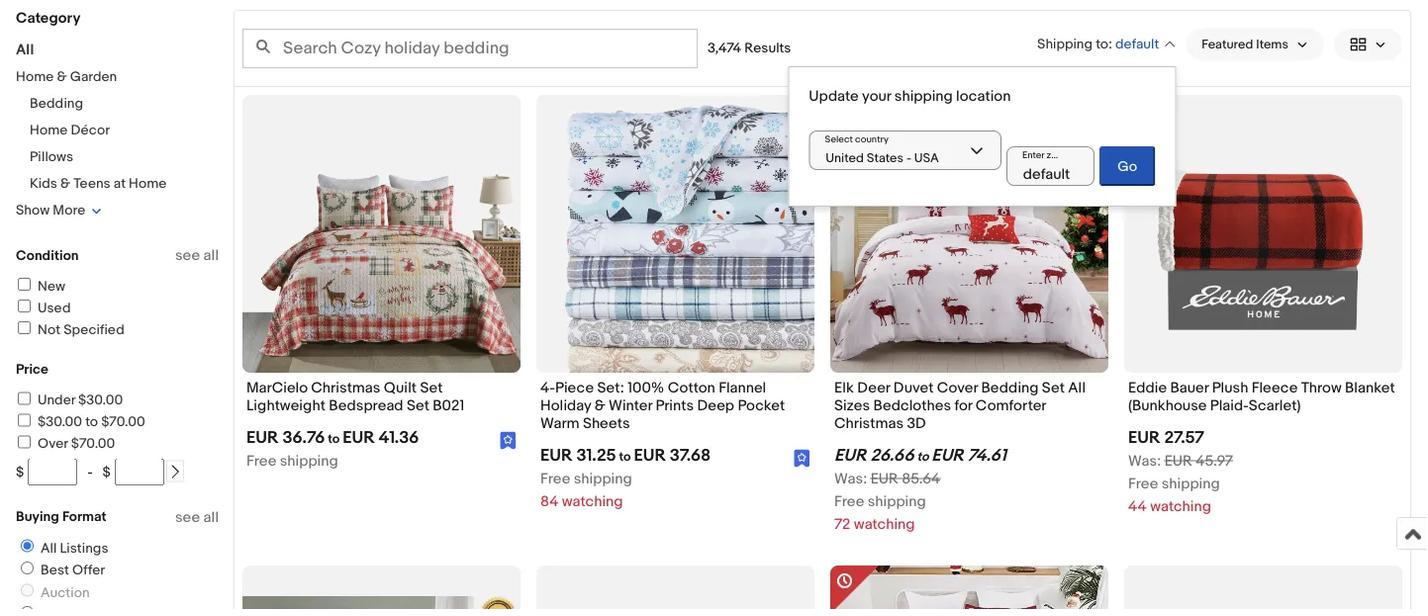 Task type: locate. For each thing, give the bounding box(es) containing it.
31.25
[[577, 446, 616, 466]]

37.68
[[670, 446, 711, 466]]

2 vertical spatial home
[[129, 176, 167, 193]]

None text field
[[809, 131, 1001, 170]]

elk deer duvet cover bedding set all sizes bedclothes for comforter christmas 3d link
[[834, 379, 1105, 438]]

[object undefined] image for eur 41.36
[[500, 432, 517, 450]]

winter
[[609, 397, 652, 415]]

buying format
[[16, 509, 107, 526]]

0 horizontal spatial christmas
[[311, 379, 380, 397]]

1 vertical spatial all
[[203, 509, 219, 527]]

christmas up the "bedspread" at the bottom of the page
[[311, 379, 380, 397]]

all down category
[[16, 41, 34, 59]]

Minimum Value text field
[[28, 459, 77, 486]]

set up b021
[[420, 379, 443, 397]]

0 vertical spatial $70.00
[[101, 414, 145, 431]]

bedding down home & garden link
[[30, 96, 83, 112]]

eddie bauer plush fleece throw blanket (bunkhouse plaid-scarlet) link
[[1128, 379, 1399, 420]]

shipping down 45.97
[[1162, 475, 1220, 493]]

0 horizontal spatial bedding
[[30, 96, 83, 112]]

eur 27.57 was: eur 45.97 free shipping 44 watching
[[1128, 427, 1233, 516]]

bauer
[[1170, 379, 1209, 397]]

[object undefined] image
[[794, 449, 811, 468]]

& up bedding link
[[57, 69, 67, 86]]

[object undefined] image
[[500, 431, 517, 450], [500, 432, 517, 450], [794, 450, 811, 468]]

to inside eur 36.76 to eur 41.36
[[328, 431, 340, 447]]

see
[[175, 247, 200, 265], [175, 509, 200, 527]]

was: inside eur 26.66 to eur 74.61 was: eur 85.64 free shipping 72 watching
[[834, 470, 867, 488]]

quilt
[[384, 379, 417, 397]]

$30.00 up '$30.00 to $70.00' at the bottom left of page
[[78, 392, 123, 409]]

watching
[[562, 493, 623, 511], [1150, 498, 1211, 516], [854, 516, 915, 534]]

1 vertical spatial all
[[1068, 379, 1086, 397]]

pillows
[[30, 149, 73, 166]]

all
[[16, 41, 34, 59], [1068, 379, 1086, 397], [41, 540, 57, 557]]

eur down 26.66
[[871, 470, 899, 488]]

bedding
[[30, 96, 83, 112], [981, 379, 1039, 397]]

1 vertical spatial christmas
[[834, 415, 904, 433]]

1500 thread count 4 piece bed sheet set - perfect christmas gift image
[[243, 597, 521, 610]]

marcielo christmas quilt set lightweight bedspread set b021 link
[[246, 379, 517, 420]]

buying
[[16, 509, 59, 526]]

bedding link
[[30, 96, 83, 112]]

format
[[62, 509, 107, 526]]

None submit
[[1100, 146, 1155, 186]]

free up 72
[[834, 493, 865, 511]]

4-piece set: 100% cotton flannel holiday & winter prints deep pocket warm sheets
[[540, 379, 785, 433]]

home up pillows link
[[30, 122, 68, 139]]

2 see all button from the top
[[175, 509, 219, 527]]

specified
[[64, 322, 124, 339]]

Best Offer radio
[[21, 562, 34, 575]]

0 vertical spatial was:
[[1128, 452, 1161, 470]]

27.57
[[1164, 427, 1205, 448]]

0 horizontal spatial $
[[16, 464, 24, 481]]

show more
[[16, 202, 85, 219]]

1 vertical spatial $70.00
[[71, 436, 115, 453]]

2 horizontal spatial watching
[[1150, 498, 1211, 516]]

1 horizontal spatial bedding
[[981, 379, 1039, 397]]

blanket
[[1345, 379, 1395, 397]]

sizes
[[834, 397, 870, 415]]

see all
[[175, 247, 219, 265], [175, 509, 219, 527]]

3,474 results
[[708, 40, 791, 57]]

cotton
[[668, 379, 715, 397]]

Not Specified checkbox
[[18, 322, 31, 335]]

to right 31.25
[[619, 449, 631, 465]]

show more button
[[16, 202, 102, 219]]

watching right 84
[[562, 493, 623, 511]]

elk deer duvet cover bedding set all sizes bedclothes for comforter christmas 3d image
[[830, 95, 1109, 373]]

all for all
[[16, 41, 34, 59]]

0 vertical spatial see
[[175, 247, 200, 265]]

see for buying format
[[175, 509, 200, 527]]

set down quilt
[[407, 397, 430, 415]]

0 horizontal spatial was:
[[834, 470, 867, 488]]

eur left 37.68
[[634, 446, 666, 466]]

$30.00
[[78, 392, 123, 409], [38, 414, 82, 431]]

0 vertical spatial see all button
[[175, 247, 219, 265]]

Buy It Now radio
[[21, 607, 34, 610]]

deer
[[858, 379, 890, 397]]

your
[[862, 87, 891, 105]]

under $30.00 link
[[15, 392, 123, 409]]

2 vertical spatial &
[[595, 397, 605, 415]]

1 vertical spatial see all button
[[175, 509, 219, 527]]

Auction radio
[[21, 584, 34, 597]]

1 horizontal spatial $
[[103, 464, 111, 481]]

1 horizontal spatial christmas
[[834, 415, 904, 433]]

to inside eur 31.25 to eur 37.68
[[619, 449, 631, 465]]

piece
[[555, 379, 594, 397]]

0 horizontal spatial all
[[16, 41, 34, 59]]

3d
[[907, 415, 926, 433]]

-
[[87, 464, 93, 481]]

all inside all listings link
[[41, 540, 57, 557]]

all for condition
[[203, 247, 219, 265]]

watching inside eur 27.57 was: eur 45.97 free shipping 44 watching
[[1150, 498, 1211, 516]]

christmas down sizes at the bottom of page
[[834, 415, 904, 433]]

was: up 72
[[834, 470, 867, 488]]

$70.00
[[101, 414, 145, 431], [71, 436, 115, 453]]

1 vertical spatial was:
[[834, 470, 867, 488]]

update
[[809, 87, 859, 105]]

over $70.00 link
[[15, 436, 115, 453]]

2 see from the top
[[175, 509, 200, 527]]

watching right 72
[[854, 516, 915, 534]]

2 vertical spatial all
[[41, 540, 57, 557]]

$70.00 down '$30.00 to $70.00' at the bottom left of page
[[71, 436, 115, 453]]

$ down over $70.00 option
[[16, 464, 24, 481]]

free up 84
[[540, 470, 571, 488]]

all left eddie
[[1068, 379, 1086, 397]]

warm
[[540, 415, 580, 433]]

plush
[[1212, 379, 1249, 397]]

&
[[57, 69, 67, 86], [60, 176, 70, 193], [595, 397, 605, 415]]

1 all from the top
[[203, 247, 219, 265]]

1 vertical spatial see
[[175, 509, 200, 527]]

see all button for buying format
[[175, 509, 219, 527]]

2 horizontal spatial all
[[1068, 379, 1086, 397]]

all right all listings radio
[[41, 540, 57, 557]]

0 horizontal spatial watching
[[562, 493, 623, 511]]

36.76
[[283, 427, 325, 448]]

None text field
[[1006, 146, 1095, 186]]

to
[[85, 414, 98, 431], [328, 431, 340, 447], [619, 449, 631, 465], [917, 449, 929, 465]]

auction
[[41, 585, 90, 602]]

was:
[[1128, 452, 1161, 470], [834, 470, 867, 488]]

1 horizontal spatial was:
[[1128, 452, 1161, 470]]

bedding up comforter
[[981, 379, 1039, 397]]

fleece
[[1252, 379, 1298, 397]]

free down lightweight
[[246, 452, 277, 470]]

1 see from the top
[[175, 247, 200, 265]]

pillows link
[[30, 149, 73, 166]]

holiday
[[540, 397, 591, 415]]

eddie
[[1128, 379, 1167, 397]]

shipping down 36.76
[[280, 452, 338, 470]]

to right 36.76
[[328, 431, 340, 447]]

free inside eur 26.66 to eur 74.61 was: eur 85.64 free shipping 72 watching
[[834, 493, 865, 511]]

duvet
[[894, 379, 934, 397]]

1 see all button from the top
[[175, 247, 219, 265]]

74.61
[[968, 446, 1007, 466]]

Maximum Value text field
[[115, 459, 164, 486]]

elk
[[834, 379, 854, 397]]

to for 36.76
[[328, 431, 340, 447]]

teens
[[73, 176, 110, 193]]

$ right -
[[103, 464, 111, 481]]

4-piece set: 100% cotton flannel holiday & winter prints deep pocket warm sheets link
[[540, 379, 811, 438]]

0 vertical spatial all
[[16, 41, 34, 59]]

under
[[38, 392, 75, 409]]

3,474
[[708, 40, 742, 57]]

kids & teens at home link
[[30, 176, 167, 193]]

christmas
[[311, 379, 380, 397], [834, 415, 904, 433]]

see for condition
[[175, 247, 200, 265]]

shipping inside eur 26.66 to eur 74.61 was: eur 85.64 free shipping 72 watching
[[868, 493, 926, 511]]

see all for condition
[[175, 247, 219, 265]]

eur down 27.57
[[1165, 452, 1193, 470]]

watching right 44
[[1150, 498, 1211, 516]]

shipping down the 85.64
[[868, 493, 926, 511]]

1 see all from the top
[[175, 247, 219, 265]]

& inside 4-piece set: 100% cotton flannel holiday & winter prints deep pocket warm sheets
[[595, 397, 605, 415]]

set up comforter
[[1042, 379, 1065, 397]]

free up 44
[[1128, 475, 1158, 493]]

2 see all from the top
[[175, 509, 219, 527]]

was: up 44
[[1128, 452, 1161, 470]]

1 horizontal spatial all
[[41, 540, 57, 557]]

0 vertical spatial home
[[16, 69, 54, 86]]

submit price range image
[[168, 465, 182, 479]]

eur left 26.66
[[834, 446, 867, 466]]

$30.00 down under
[[38, 414, 82, 431]]

home up bedding link
[[16, 69, 54, 86]]

0 vertical spatial all
[[203, 247, 219, 265]]

all for all listings
[[41, 540, 57, 557]]

1 vertical spatial bedding
[[981, 379, 1039, 397]]

0 vertical spatial see all
[[175, 247, 219, 265]]

0 vertical spatial christmas
[[311, 379, 380, 397]]

1 $ from the left
[[16, 464, 24, 481]]

watching inside free shipping 84 watching
[[562, 493, 623, 511]]

set inside elk deer duvet cover bedding set all sizes bedclothes for comforter christmas 3d
[[1042, 379, 1065, 397]]

$70.00 down under $30.00
[[101, 414, 145, 431]]

& right kids
[[60, 176, 70, 193]]

more
[[53, 202, 85, 219]]

1 horizontal spatial watching
[[854, 516, 915, 534]]

to up the 85.64
[[917, 449, 929, 465]]

& up sheets
[[595, 397, 605, 415]]

home
[[16, 69, 54, 86], [30, 122, 68, 139], [129, 176, 167, 193]]

home right at
[[129, 176, 167, 193]]

2 $ from the left
[[103, 464, 111, 481]]

0 vertical spatial $30.00
[[78, 392, 123, 409]]

shipping down 31.25
[[574, 470, 632, 488]]

Over $70.00 checkbox
[[18, 436, 31, 449]]

eur up the 85.64
[[932, 446, 964, 466]]

auction link
[[13, 584, 94, 602]]

4-
[[540, 379, 555, 397]]

over
[[38, 436, 68, 453]]

used
[[38, 300, 71, 317]]

see all button for condition
[[175, 247, 219, 265]]

all
[[203, 247, 219, 265], [203, 509, 219, 527]]

shipping
[[895, 87, 953, 105], [280, 452, 338, 470], [574, 470, 632, 488], [1162, 475, 1220, 493], [868, 493, 926, 511]]

flannel
[[719, 379, 766, 397]]

eddie bauer 50" x 70" throw (red-mountain plaid) image
[[1124, 566, 1403, 610]]

2 all from the top
[[203, 509, 219, 527]]

eur
[[246, 427, 279, 448], [343, 427, 375, 448], [1128, 427, 1161, 448], [540, 446, 573, 466], [634, 446, 666, 466], [834, 446, 867, 466], [932, 446, 964, 466], [1165, 452, 1193, 470], [871, 470, 899, 488]]

0 vertical spatial bedding
[[30, 96, 83, 112]]

eur down the "bedspread" at the bottom of the page
[[343, 427, 375, 448]]

1 vertical spatial see all
[[175, 509, 219, 527]]

to inside eur 26.66 to eur 74.61 was: eur 85.64 free shipping 72 watching
[[917, 449, 929, 465]]



Task type: describe. For each thing, give the bounding box(es) containing it.
scarlet)
[[1249, 397, 1301, 415]]

kids
[[30, 176, 57, 193]]

All Listings radio
[[21, 540, 34, 553]]

[object undefined] image for eur 37.68
[[794, 450, 811, 468]]

under $30.00
[[38, 392, 123, 409]]

new
[[38, 278, 65, 295]]

watching inside eur 26.66 to eur 74.61 was: eur 85.64 free shipping 72 watching
[[854, 516, 915, 534]]

home & garden bedding home décor pillows kids & teens at home
[[16, 69, 167, 193]]

1 vertical spatial $30.00
[[38, 414, 82, 431]]

home & garden link
[[16, 69, 117, 86]]

45.97
[[1196, 452, 1233, 470]]

christmas duvet cover set reversible reindeer red plaid comforter cover queen image
[[830, 566, 1109, 610]]

shipping inside eur 27.57 was: eur 45.97 free shipping 44 watching
[[1162, 475, 1220, 493]]

shipping right your
[[895, 87, 953, 105]]

to down under $30.00
[[85, 414, 98, 431]]

see all for buying format
[[175, 509, 219, 527]]

marcielo christmas quilt set lightweight bedspread set b021 image
[[243, 95, 521, 373]]

$ for maximum value text box
[[103, 464, 111, 481]]

not
[[38, 322, 61, 339]]

free inside free shipping 84 watching
[[540, 470, 571, 488]]

décor
[[71, 122, 110, 139]]

bedding inside 'home & garden bedding home décor pillows kids & teens at home'
[[30, 96, 83, 112]]

christmas inside marcielo christmas quilt set lightweight bedspread set b021
[[311, 379, 380, 397]]

garden
[[70, 69, 117, 86]]

eur down warm
[[540, 446, 573, 466]]

free shipping 84 watching
[[540, 470, 632, 511]]

eur up the free shipping at the bottom left
[[246, 427, 279, 448]]

plaid-
[[1210, 397, 1249, 415]]

condition
[[16, 247, 79, 264]]

not specified link
[[15, 322, 124, 339]]

shipping inside free shipping 84 watching
[[574, 470, 632, 488]]

Under $30.00 checkbox
[[18, 392, 31, 405]]

location
[[956, 87, 1011, 105]]

not specified
[[38, 322, 124, 339]]

over $70.00
[[38, 436, 115, 453]]

comforter
[[976, 397, 1046, 415]]

throw
[[1301, 379, 1342, 397]]

results
[[745, 40, 791, 57]]

85.64
[[902, 470, 941, 488]]

b021
[[433, 397, 464, 415]]

best offer
[[41, 563, 105, 580]]

used link
[[15, 300, 71, 317]]

1 vertical spatial &
[[60, 176, 70, 193]]

Used checkbox
[[18, 300, 31, 313]]

$ for minimum value text box
[[16, 464, 24, 481]]

eur 36.76 to eur 41.36
[[246, 427, 419, 448]]

set:
[[597, 379, 624, 397]]

$30.00 to $70.00 link
[[15, 414, 145, 431]]

100%
[[628, 379, 664, 397]]

26.66
[[870, 446, 914, 466]]

lightweight
[[246, 397, 326, 415]]

best offer link
[[13, 562, 109, 580]]

$30.00 to $70.00
[[38, 414, 145, 431]]

cover
[[937, 379, 978, 397]]

offer
[[72, 563, 105, 580]]

at
[[114, 176, 126, 193]]

free shipping
[[246, 452, 338, 470]]

elk deer duvet cover bedding set all sizes bedclothes for comforter christmas 3d
[[834, 379, 1086, 433]]

price
[[16, 362, 48, 379]]

72
[[834, 516, 851, 534]]

new link
[[15, 278, 65, 295]]

pocket
[[738, 397, 785, 415]]

sheets
[[583, 415, 630, 433]]

to for 31.25
[[619, 449, 631, 465]]

1 vertical spatial home
[[30, 122, 68, 139]]

marcielo
[[246, 379, 308, 397]]

prints
[[656, 397, 694, 415]]

all for buying format
[[203, 509, 219, 527]]

marcielo christmas quilt set lightweight bedspread set b021
[[246, 379, 464, 415]]

0 vertical spatial &
[[57, 69, 67, 86]]

category
[[16, 9, 81, 27]]

all inside elk deer duvet cover bedding set all sizes bedclothes for comforter christmas 3d
[[1068, 379, 1086, 397]]

eur down (bunkhouse
[[1128, 427, 1161, 448]]

4-piece set: 100% cotton flannel holiday & winter prints deep pocket warm sheets image
[[536, 95, 815, 373]]

all listings
[[41, 540, 108, 557]]

41.36
[[379, 427, 419, 448]]

New checkbox
[[18, 278, 31, 291]]

best
[[41, 563, 69, 580]]

84
[[540, 493, 559, 511]]

show
[[16, 202, 50, 219]]

free inside eur 27.57 was: eur 45.97 free shipping 44 watching
[[1128, 475, 1158, 493]]

was: inside eur 27.57 was: eur 45.97 free shipping 44 watching
[[1128, 452, 1161, 470]]

bedclothes
[[873, 397, 951, 415]]

to for 26.66
[[917, 449, 929, 465]]

all listings link
[[13, 540, 112, 557]]

update your shipping location
[[809, 87, 1011, 105]]

$30.00 to $70.00 checkbox
[[18, 414, 31, 427]]

44
[[1128, 498, 1147, 516]]

home décor link
[[30, 122, 110, 139]]

eur 31.25 to eur 37.68
[[540, 446, 711, 466]]

listings
[[60, 540, 108, 557]]

bedding inside elk deer duvet cover bedding set all sizes bedclothes for comforter christmas 3d
[[981, 379, 1039, 397]]

for
[[955, 397, 973, 415]]

bedspread
[[329, 397, 403, 415]]

christmas inside elk deer duvet cover bedding set all sizes bedclothes for comforter christmas 3d
[[834, 415, 904, 433]]

eur 26.66 to eur 74.61 was: eur 85.64 free shipping 72 watching
[[834, 446, 1007, 534]]

eddie bauer plush fleece throw blanket (bunkhouse plaid-scarlet) image
[[1124, 104, 1403, 364]]



Task type: vqa. For each thing, say whether or not it's contained in the screenshot.
2nd Privacy from the right
no



